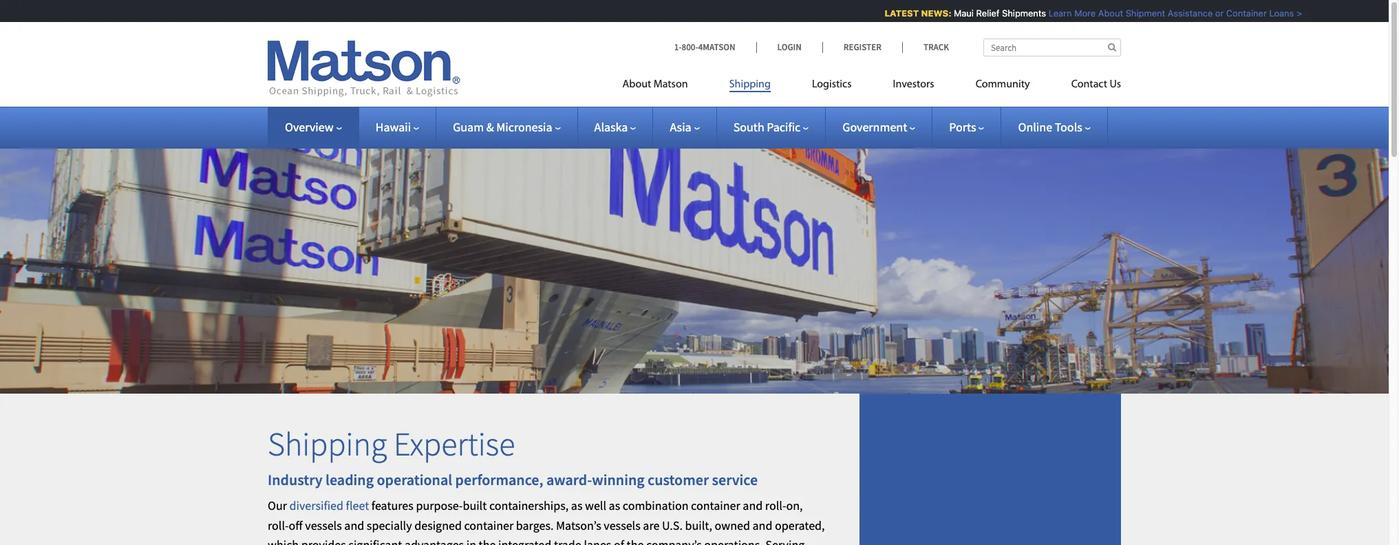 Task type: vqa. For each thing, say whether or not it's contained in the screenshot.
the bottommost 'Yes'
no



Task type: locate. For each thing, give the bounding box(es) containing it.
1 vertical spatial about
[[623, 79, 651, 90]]

advantages
[[405, 537, 464, 545]]

0 horizontal spatial shipping
[[268, 423, 387, 464]]

shipping inside "link"
[[729, 79, 771, 90]]

1 horizontal spatial about
[[1092, 8, 1117, 19]]

container up in
[[464, 517, 514, 533]]

0 horizontal spatial roll-
[[268, 517, 289, 533]]

800-
[[682, 41, 698, 53]]

0 horizontal spatial container
[[464, 517, 514, 533]]

industry
[[268, 470, 323, 490]]

online
[[1018, 119, 1052, 135]]

1-800-4matson
[[674, 41, 735, 53]]

company's
[[646, 537, 702, 545]]

matson
[[654, 79, 688, 90]]

latest news: maui relief shipments learn more about shipment assistance or container loans >
[[879, 8, 1296, 19]]

south pacific link
[[733, 119, 809, 135]]

matson's
[[556, 517, 601, 533]]

0 vertical spatial about
[[1092, 8, 1117, 19]]

0 vertical spatial container
[[691, 497, 740, 513]]

2 the from the left
[[627, 537, 644, 545]]

built
[[463, 497, 487, 513]]

asia
[[670, 119, 691, 135]]

1 vertical spatial roll-
[[268, 517, 289, 533]]

as left well
[[571, 497, 583, 513]]

south
[[733, 119, 764, 135]]

about left matson
[[623, 79, 651, 90]]

investors
[[893, 79, 934, 90]]

1 horizontal spatial the
[[627, 537, 644, 545]]

shipping link
[[709, 72, 791, 100]]

the
[[479, 537, 496, 545], [627, 537, 644, 545]]

section
[[842, 394, 1138, 545]]

>
[[1291, 8, 1296, 19]]

the right of
[[627, 537, 644, 545]]

investors link
[[872, 72, 955, 100]]

guam & micronesia
[[453, 119, 552, 135]]

roll- up operated,
[[765, 497, 786, 513]]

online tools link
[[1018, 119, 1091, 135]]

u.s.
[[662, 517, 683, 533]]

vessels up of
[[604, 517, 641, 533]]

roll-
[[765, 497, 786, 513], [268, 517, 289, 533]]

leading
[[326, 470, 374, 490]]

shipping for shipping expertise
[[268, 423, 387, 464]]

operations.
[[704, 537, 763, 545]]

0 horizontal spatial as
[[571, 497, 583, 513]]

1 as from the left
[[571, 497, 583, 513]]

0 vertical spatial shipping
[[729, 79, 771, 90]]

1 the from the left
[[479, 537, 496, 545]]

industry leading operational performance, award-winning customer service
[[268, 470, 758, 490]]

1 horizontal spatial shipping
[[729, 79, 771, 90]]

1 horizontal spatial as
[[609, 497, 620, 513]]

online tools
[[1018, 119, 1082, 135]]

relief
[[970, 8, 994, 19]]

micronesia
[[496, 119, 552, 135]]

4matson
[[698, 41, 735, 53]]

about right more
[[1092, 8, 1117, 19]]

1 vertical spatial container
[[464, 517, 514, 533]]

2 as from the left
[[609, 497, 620, 513]]

None search field
[[984, 39, 1121, 56]]

hawaii
[[376, 119, 411, 135]]

top menu navigation
[[623, 72, 1121, 100]]

contact
[[1071, 79, 1107, 90]]

and
[[743, 497, 763, 513], [344, 517, 364, 533], [753, 517, 773, 533]]

vessels
[[305, 517, 342, 533], [604, 517, 641, 533]]

0 vertical spatial roll-
[[765, 497, 786, 513]]

shipping up leading
[[268, 423, 387, 464]]

trade
[[554, 537, 581, 545]]

us
[[1110, 79, 1121, 90]]

alaska link
[[594, 119, 636, 135]]

and right owned
[[753, 517, 773, 533]]

contact us link
[[1051, 72, 1121, 100]]

specially
[[367, 517, 412, 533]]

track
[[924, 41, 949, 53]]

provides
[[301, 537, 346, 545]]

search image
[[1108, 43, 1116, 52]]

combination
[[623, 497, 689, 513]]

as right well
[[609, 497, 620, 513]]

0 horizontal spatial vessels
[[305, 517, 342, 533]]

are
[[643, 517, 660, 533]]

about matson link
[[623, 72, 709, 100]]

award-
[[546, 470, 592, 490]]

shipping up south
[[729, 79, 771, 90]]

register
[[844, 41, 882, 53]]

integrated
[[498, 537, 552, 545]]

container up owned
[[691, 497, 740, 513]]

shipping
[[729, 79, 771, 90], [268, 423, 387, 464]]

1 horizontal spatial vessels
[[604, 517, 641, 533]]

roll- up which
[[268, 517, 289, 533]]

0 horizontal spatial about
[[623, 79, 651, 90]]

1 vertical spatial shipping
[[268, 423, 387, 464]]

winning
[[592, 470, 645, 490]]

our diversified fleet
[[268, 497, 369, 513]]

as
[[571, 497, 583, 513], [609, 497, 620, 513]]

more
[[1068, 8, 1090, 19]]

1 vessels from the left
[[305, 517, 342, 533]]

0 horizontal spatial the
[[479, 537, 496, 545]]

features purpose-built containerships, as well as combination container and roll-on, roll-off vessels and specially designed container barges. matson's vessels are u.s. built, owned and operated, which provides significant advantages in the integrated trade lanes of the company's operations. servi
[[268, 497, 825, 545]]

on,
[[786, 497, 803, 513]]

1-800-4matson link
[[674, 41, 756, 53]]

vessels up provides
[[305, 517, 342, 533]]

service
[[712, 470, 758, 490]]

government link
[[843, 119, 916, 135]]

the right in
[[479, 537, 496, 545]]

register link
[[822, 41, 902, 53]]



Task type: describe. For each thing, give the bounding box(es) containing it.
contact us
[[1071, 79, 1121, 90]]

tools
[[1055, 119, 1082, 135]]

loans
[[1263, 8, 1288, 19]]

1 horizontal spatial roll-
[[765, 497, 786, 513]]

our
[[268, 497, 287, 513]]

community
[[976, 79, 1030, 90]]

latest
[[879, 8, 913, 19]]

learn
[[1043, 8, 1066, 19]]

1-
[[674, 41, 682, 53]]

ports link
[[949, 119, 985, 135]]

of
[[614, 537, 624, 545]]

blue matson logo with ocean, shipping, truck, rail and logistics written beneath it. image
[[268, 41, 460, 97]]

banner image
[[0, 127, 1389, 394]]

off
[[289, 517, 303, 533]]

asia link
[[670, 119, 700, 135]]

logistics
[[812, 79, 852, 90]]

news:
[[915, 8, 945, 19]]

containerships,
[[489, 497, 569, 513]]

track link
[[902, 41, 949, 53]]

logistics link
[[791, 72, 872, 100]]

operated,
[[775, 517, 825, 533]]

operational
[[377, 470, 452, 490]]

significant
[[349, 537, 402, 545]]

shipment
[[1120, 8, 1159, 19]]

Search search field
[[984, 39, 1121, 56]]

assistance
[[1162, 8, 1207, 19]]

and down "fleet" at the left of the page
[[344, 517, 364, 533]]

which
[[268, 537, 299, 545]]

pacific
[[767, 119, 801, 135]]

login link
[[756, 41, 822, 53]]

overview
[[285, 119, 334, 135]]

and up owned
[[743, 497, 763, 513]]

lanes
[[584, 537, 611, 545]]

about matson
[[623, 79, 688, 90]]

south pacific
[[733, 119, 801, 135]]

expertise
[[394, 423, 515, 464]]

built,
[[685, 517, 712, 533]]

ports
[[949, 119, 976, 135]]

1 horizontal spatial container
[[691, 497, 740, 513]]

learn more about shipment assistance or container loans > link
[[1043, 8, 1296, 19]]

container
[[1220, 8, 1261, 19]]

purpose-
[[416, 497, 463, 513]]

login
[[777, 41, 802, 53]]

or
[[1209, 8, 1218, 19]]

community link
[[955, 72, 1051, 100]]

customer
[[648, 470, 709, 490]]

alaska
[[594, 119, 628, 135]]

guam
[[453, 119, 484, 135]]

government
[[843, 119, 907, 135]]

designed
[[414, 517, 462, 533]]

performance,
[[455, 470, 543, 490]]

about inside top menu navigation
[[623, 79, 651, 90]]

shipping expertise
[[268, 423, 515, 464]]

2 vessels from the left
[[604, 517, 641, 533]]

shipping for shipping
[[729, 79, 771, 90]]

owned
[[715, 517, 750, 533]]

maui
[[948, 8, 968, 19]]

well
[[585, 497, 606, 513]]

diversified fleet link
[[289, 497, 369, 513]]

hawaii link
[[376, 119, 419, 135]]

diversified
[[289, 497, 343, 513]]

guam & micronesia link
[[453, 119, 561, 135]]

features
[[372, 497, 414, 513]]

fleet
[[346, 497, 369, 513]]

overview link
[[285, 119, 342, 135]]

in
[[466, 537, 476, 545]]

&
[[486, 119, 494, 135]]

shipments
[[996, 8, 1040, 19]]

barges.
[[516, 517, 554, 533]]



